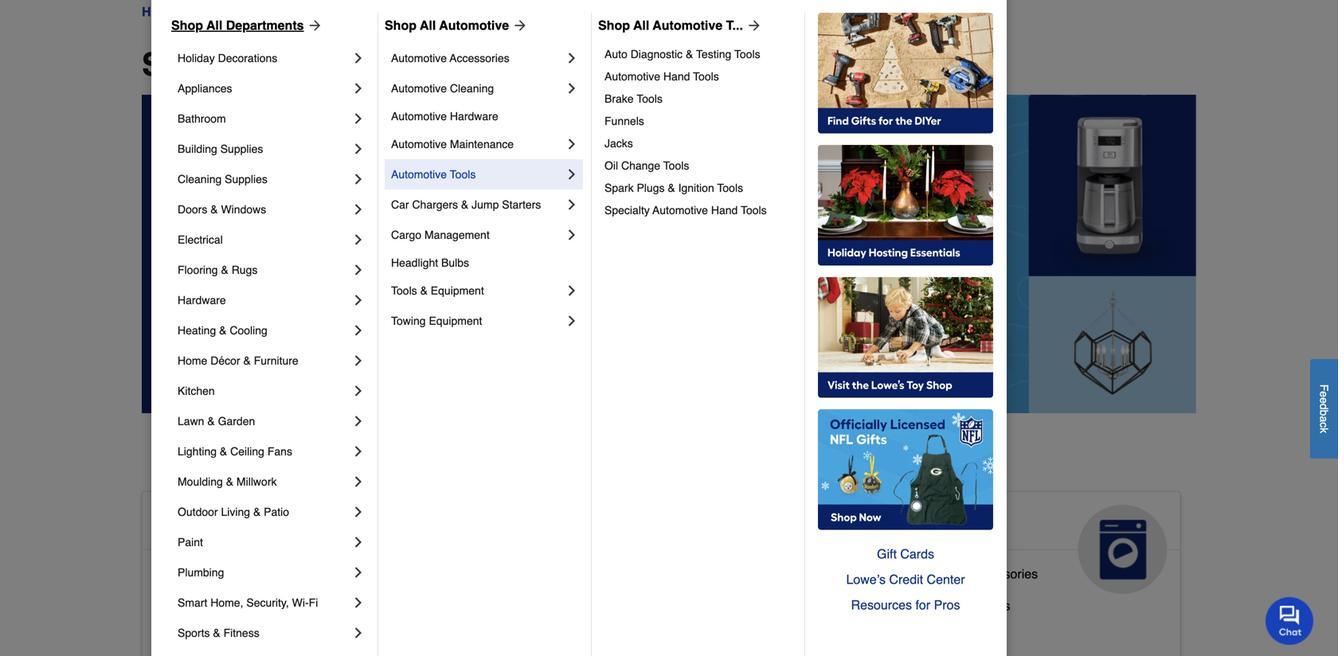 Task type: describe. For each thing, give the bounding box(es) containing it.
chat invite button image
[[1266, 597, 1314, 645]]

1 horizontal spatial appliances link
[[852, 492, 1180, 594]]

a
[[1318, 416, 1330, 422]]

livestock supplies link
[[510, 589, 616, 620]]

pet inside animal & pet care
[[613, 511, 648, 537]]

beds,
[[533, 624, 565, 639]]

cleaning supplies
[[178, 173, 267, 186]]

chevron right image for building supplies
[[350, 141, 366, 157]]

flooring & rugs
[[178, 264, 258, 276]]

chevron right image for towing equipment
[[564, 313, 580, 329]]

& down headlight bulbs
[[420, 284, 428, 297]]

entry
[[220, 630, 249, 645]]

& right décor
[[243, 354, 251, 367]]

car chargers & jump starters link
[[391, 190, 564, 220]]

resources
[[851, 598, 912, 612]]

t...
[[726, 18, 743, 33]]

all for shop all automotive t...
[[633, 18, 649, 33]]

& left jump
[[461, 198, 469, 211]]

livestock supplies
[[510, 592, 616, 607]]

accessible home
[[155, 511, 340, 537]]

bulbs
[[441, 256, 469, 269]]

flooring
[[178, 264, 218, 276]]

electrical
[[178, 233, 223, 246]]

moulding & millwork
[[178, 475, 277, 488]]

paint link
[[178, 527, 350, 558]]

shop all departments link
[[171, 16, 323, 35]]

1 vertical spatial pet
[[510, 624, 529, 639]]

fi
[[309, 597, 318, 609]]

chevron right image for bathroom
[[350, 111, 366, 127]]

shop all automotive t... link
[[598, 16, 762, 35]]

millwork
[[236, 475, 277, 488]]

houses,
[[569, 624, 616, 639]]

oil change tools
[[604, 159, 689, 172]]

accessible bedroom
[[155, 598, 271, 613]]

auto
[[604, 48, 627, 61]]

supplies for livestock supplies
[[567, 592, 616, 607]]

supplies for cleaning supplies
[[225, 173, 267, 186]]

beverage & wine chillers
[[865, 598, 1010, 613]]

cards
[[900, 547, 934, 561]]

heating & cooling
[[178, 324, 267, 337]]

auto diagnostic & testing tools link
[[604, 43, 793, 65]]

chevron right image for automotive maintenance
[[564, 136, 580, 152]]

automotive maintenance link
[[391, 129, 564, 159]]

towing equipment
[[391, 315, 482, 327]]

chevron right image for lawn & garden
[[350, 413, 366, 429]]

home link
[[142, 2, 177, 22]]

automotive down spark plugs & ignition tools
[[653, 204, 708, 217]]

0 horizontal spatial appliances link
[[178, 73, 350, 104]]

accessible for accessible entry & home
[[155, 630, 216, 645]]

visit the lowe's toy shop. image
[[818, 277, 993, 398]]

towing equipment link
[[391, 306, 564, 336]]

outdoor
[[178, 506, 218, 518]]

heating & cooling link
[[178, 315, 350, 346]]

electrical link
[[178, 225, 350, 255]]

chevron right image for kitchen
[[350, 383, 366, 399]]

cargo
[[391, 229, 421, 241]]

automotive for hardware
[[391, 110, 447, 123]]

chevron right image for automotive accessories
[[564, 50, 580, 66]]

fans
[[267, 445, 292, 458]]

& right parts
[[958, 567, 966, 581]]

accessible entry & home
[[155, 630, 299, 645]]

shop all automotive link
[[385, 16, 528, 35]]

automotive hardware
[[391, 110, 498, 123]]

tools inside oil change tools link
[[663, 159, 689, 172]]

spark plugs & ignition tools link
[[604, 177, 793, 199]]

cargo management link
[[391, 220, 564, 250]]

sports & fitness link
[[178, 618, 350, 648]]

chevron right image for smart home, security, wi-fi
[[350, 595, 366, 611]]

spark plugs & ignition tools
[[604, 182, 743, 194]]

home décor & furniture link
[[178, 346, 350, 376]]

& left millwork
[[226, 475, 233, 488]]

arrow right image for shop all automotive t...
[[743, 18, 762, 33]]

chevron right image for outdoor living & patio
[[350, 504, 366, 520]]

0 vertical spatial furniture
[[254, 354, 298, 367]]

resources for pros link
[[818, 593, 993, 618]]

tools inside automotive tools link
[[450, 168, 476, 181]]

livestock
[[510, 592, 563, 607]]

cleaning supplies link
[[178, 164, 350, 194]]

automotive for hand
[[604, 70, 660, 83]]

1 vertical spatial furniture
[[631, 624, 682, 639]]

animal & pet care link
[[497, 492, 825, 594]]

oil
[[604, 159, 618, 172]]

departments link
[[191, 2, 264, 22]]

specialty
[[604, 204, 650, 217]]

appliance parts & accessories link
[[865, 563, 1038, 595]]

shop all automotive
[[385, 18, 509, 33]]

enjoy savings year-round. no matter what you're shopping for, find what you need at a great price. image
[[142, 95, 1196, 413]]

supplies for building supplies
[[220, 143, 263, 155]]

chevron right image for home décor & furniture
[[350, 353, 366, 369]]

headlight
[[391, 256, 438, 269]]

plumbing link
[[178, 558, 350, 588]]

living
[[221, 506, 250, 518]]

pros
[[934, 598, 960, 612]]

all for shop all automotive
[[420, 18, 436, 33]]

flooring & rugs link
[[178, 255, 350, 285]]

funnels
[[604, 115, 644, 127]]

f e e d b a c k
[[1318, 384, 1330, 433]]

& left rugs
[[221, 264, 228, 276]]

automotive for accessories
[[391, 52, 447, 65]]

cleaning inside automotive cleaning link
[[450, 82, 494, 95]]

cooling
[[230, 324, 267, 337]]

garden
[[218, 415, 255, 428]]

& right houses,
[[619, 624, 628, 639]]

appliance parts & accessories
[[865, 567, 1038, 581]]

f e e d b a c k button
[[1310, 359, 1338, 459]]

kitchen
[[178, 385, 215, 397]]

chargers
[[412, 198, 458, 211]]

doors
[[178, 203, 207, 216]]

1 horizontal spatial hardware
[[450, 110, 498, 123]]

rugs
[[232, 264, 258, 276]]

kitchen link
[[178, 376, 350, 406]]

tools & equipment
[[391, 284, 484, 297]]

holiday decorations link
[[178, 43, 350, 73]]

chevron right image for doors & windows
[[350, 201, 366, 217]]

1 e from the top
[[1318, 391, 1330, 397]]

0 horizontal spatial hardware
[[178, 294, 226, 307]]

tools inside brake tools link
[[637, 92, 663, 105]]

tools & equipment link
[[391, 276, 564, 306]]

0 horizontal spatial appliances
[[178, 82, 232, 95]]

automotive for tools
[[391, 168, 447, 181]]

& right doors
[[210, 203, 218, 216]]

shop for shop all automotive
[[385, 18, 417, 33]]

brake
[[604, 92, 634, 105]]

décor
[[210, 354, 240, 367]]

smart
[[178, 597, 207, 609]]

holiday hosting essentials. image
[[818, 145, 993, 266]]

automotive for maintenance
[[391, 138, 447, 151]]

automotive up automotive accessories link
[[439, 18, 509, 33]]

center
[[927, 572, 965, 587]]

0 horizontal spatial accessories
[[450, 52, 509, 65]]

specialty automotive hand tools link
[[604, 199, 793, 221]]

automotive cleaning link
[[391, 73, 564, 104]]

chevron right image for appliances
[[350, 80, 366, 96]]

beverage & wine chillers link
[[865, 595, 1010, 627]]



Task type: locate. For each thing, give the bounding box(es) containing it.
accessible entry & home link
[[155, 627, 299, 656]]

1 vertical spatial supplies
[[225, 173, 267, 186]]

2 shop from the left
[[385, 18, 417, 33]]

equipment
[[431, 284, 484, 297], [429, 315, 482, 327]]

0 horizontal spatial shop
[[171, 18, 203, 33]]

automotive tools link
[[391, 159, 564, 190]]

hardware down automotive cleaning link
[[450, 110, 498, 123]]

1 horizontal spatial furniture
[[631, 624, 682, 639]]

hardware
[[450, 110, 498, 123], [178, 294, 226, 307]]

shop inside shop all departments link
[[171, 18, 203, 33]]

automotive up auto diagnostic & testing tools
[[653, 18, 722, 33]]

furniture
[[254, 354, 298, 367], [631, 624, 682, 639]]

holiday
[[178, 52, 215, 65]]

shop up automotive accessories
[[385, 18, 417, 33]]

e up b
[[1318, 397, 1330, 404]]

funnels link
[[604, 110, 793, 132]]

automotive tools
[[391, 168, 476, 181]]

supplies up cleaning supplies
[[220, 143, 263, 155]]

arrow right image
[[304, 18, 323, 33], [509, 18, 528, 33], [743, 18, 762, 33]]

all up automotive accessories
[[420, 18, 436, 33]]

tools down t... on the right top of page
[[734, 48, 760, 61]]

decorations
[[218, 52, 277, 65]]

automotive
[[439, 18, 509, 33], [653, 18, 722, 33], [391, 52, 447, 65], [604, 70, 660, 83], [391, 82, 447, 95], [391, 110, 447, 123], [391, 138, 447, 151], [391, 168, 447, 181], [653, 204, 708, 217]]

cleaning down automotive accessories link
[[450, 82, 494, 95]]

0 vertical spatial appliances
[[178, 82, 232, 95]]

holiday decorations
[[178, 52, 277, 65]]

tools inside specialty automotive hand tools link
[[741, 204, 767, 217]]

e up the d
[[1318, 391, 1330, 397]]

chevron right image for tools & equipment
[[564, 283, 580, 299]]

1 horizontal spatial arrow right image
[[509, 18, 528, 33]]

0 horizontal spatial cleaning
[[178, 173, 222, 186]]

0 vertical spatial cleaning
[[450, 82, 494, 95]]

chevron right image for holiday decorations
[[350, 50, 366, 66]]

departments for shop
[[279, 46, 473, 83]]

4 accessible from the top
[[155, 630, 216, 645]]

animal & pet care image
[[723, 505, 812, 594]]

b
[[1318, 410, 1330, 416]]

1 horizontal spatial appliances
[[865, 511, 984, 537]]

0 vertical spatial appliances link
[[178, 73, 350, 104]]

chevron right image for heating & cooling
[[350, 323, 366, 338]]

automotive inside "link"
[[653, 18, 722, 33]]

chevron right image for hardware
[[350, 292, 366, 308]]

chevron right image for paint
[[350, 534, 366, 550]]

1 horizontal spatial shop
[[385, 18, 417, 33]]

supplies inside "link"
[[220, 143, 263, 155]]

appliances link up chillers
[[852, 492, 1180, 594]]

bathroom link
[[178, 104, 350, 134]]

accessible bathroom
[[155, 567, 275, 581]]

0 vertical spatial supplies
[[220, 143, 263, 155]]

all down shop all departments link
[[230, 46, 270, 83]]

automotive up "automotive cleaning"
[[391, 52, 447, 65]]

testing
[[696, 48, 731, 61]]

& down accessible bedroom link
[[213, 627, 220, 640]]

0 horizontal spatial furniture
[[254, 354, 298, 367]]

accessible home image
[[368, 505, 458, 594]]

&
[[686, 48, 693, 61], [668, 182, 675, 194], [461, 198, 469, 211], [210, 203, 218, 216], [221, 264, 228, 276], [420, 284, 428, 297], [219, 324, 227, 337], [243, 354, 251, 367], [207, 415, 215, 428], [220, 445, 227, 458], [226, 475, 233, 488], [253, 506, 261, 518], [591, 511, 607, 537], [958, 567, 966, 581], [923, 598, 932, 613], [619, 624, 628, 639], [213, 627, 220, 640], [253, 630, 262, 645]]

cleaning down "building"
[[178, 173, 222, 186]]

1 vertical spatial hardware
[[178, 294, 226, 307]]

2 vertical spatial supplies
[[567, 592, 616, 607]]

lawn
[[178, 415, 204, 428]]

hand down auto diagnostic & testing tools
[[663, 70, 690, 83]]

accessible for accessible bedroom
[[155, 598, 216, 613]]

patio
[[264, 506, 289, 518]]

moulding & millwork link
[[178, 467, 350, 497]]

chevron right image for cleaning supplies
[[350, 171, 366, 187]]

equipment down bulbs
[[431, 284, 484, 297]]

automotive maintenance
[[391, 138, 514, 151]]

accessories
[[450, 52, 509, 65], [970, 567, 1038, 581]]

accessible for accessible bathroom
[[155, 567, 216, 581]]

departments
[[191, 4, 264, 19], [226, 18, 304, 33], [279, 46, 473, 83]]

accessible for accessible home
[[155, 511, 272, 537]]

cleaning inside "cleaning supplies" link
[[178, 173, 222, 186]]

building supplies link
[[178, 134, 350, 164]]

credit
[[889, 572, 923, 587]]

1 horizontal spatial cleaning
[[450, 82, 494, 95]]

2 horizontal spatial arrow right image
[[743, 18, 762, 33]]

windows
[[221, 203, 266, 216]]

automotive up brake tools
[[604, 70, 660, 83]]

shop up holiday at the left top of the page
[[171, 18, 203, 33]]

& inside "link"
[[220, 445, 227, 458]]

furniture down heating & cooling link
[[254, 354, 298, 367]]

maintenance
[[450, 138, 514, 151]]

2 arrow right image from the left
[[509, 18, 528, 33]]

& right 'entry' at the bottom of page
[[253, 630, 262, 645]]

equipment down tools & equipment on the top left of the page
[[429, 315, 482, 327]]

1 vertical spatial appliances
[[865, 511, 984, 537]]

& right 'lawn'
[[207, 415, 215, 428]]

bathroom
[[178, 112, 226, 125], [220, 567, 275, 581]]

automotive hand tools
[[604, 70, 719, 83]]

shop inside shop all automotive link
[[385, 18, 417, 33]]

lowe's
[[846, 572, 886, 587]]

departments for shop
[[226, 18, 304, 33]]

0 vertical spatial hardware
[[450, 110, 498, 123]]

shop for shop all automotive t...
[[598, 18, 630, 33]]

appliances link
[[178, 73, 350, 104], [852, 492, 1180, 594]]

& left patio
[[253, 506, 261, 518]]

1 vertical spatial equipment
[[429, 315, 482, 327]]

starters
[[502, 198, 541, 211]]

chevron right image for car chargers & jump starters
[[564, 197, 580, 213]]

hardware down flooring
[[178, 294, 226, 307]]

automotive up automotive tools
[[391, 138, 447, 151]]

shop all departments
[[171, 18, 304, 33]]

parts
[[925, 567, 954, 581]]

tools inside spark plugs & ignition tools link
[[717, 182, 743, 194]]

arrow right image for shop all departments
[[304, 18, 323, 33]]

paint
[[178, 536, 203, 549]]

chevron right image for plumbing
[[350, 565, 366, 581]]

tools up car chargers & jump starters
[[450, 168, 476, 181]]

0 horizontal spatial pet
[[510, 624, 529, 639]]

tools down headlight
[[391, 284, 417, 297]]

home
[[142, 4, 177, 19], [178, 354, 207, 367], [278, 511, 340, 537], [265, 630, 299, 645]]

hand inside "link"
[[663, 70, 690, 83]]

shop up auto
[[598, 18, 630, 33]]

care
[[510, 537, 560, 562]]

bathroom up "building"
[[178, 112, 226, 125]]

automotive up automotive hardware
[[391, 82, 447, 95]]

& inside animal & pet care
[[591, 511, 607, 537]]

sports & fitness
[[178, 627, 259, 640]]

ceiling
[[230, 445, 264, 458]]

appliance
[[865, 567, 921, 581]]

1 horizontal spatial accessories
[[970, 567, 1038, 581]]

chevron right image for flooring & rugs
[[350, 262, 366, 278]]

0 vertical spatial equipment
[[431, 284, 484, 297]]

tools down automotive hand tools
[[637, 92, 663, 105]]

3 accessible from the top
[[155, 598, 216, 613]]

automotive up chargers
[[391, 168, 447, 181]]

home décor & furniture
[[178, 354, 298, 367]]

supplies
[[220, 143, 263, 155], [225, 173, 267, 186], [567, 592, 616, 607]]

gift cards link
[[818, 542, 993, 567]]

tools inside 'automotive hand tools' "link"
[[693, 70, 719, 83]]

arrow right image up automotive accessories link
[[509, 18, 528, 33]]

1 accessible from the top
[[155, 511, 272, 537]]

automotive for cleaning
[[391, 82, 447, 95]]

oil change tools link
[[604, 155, 793, 177]]

officially licensed n f l gifts. shop now. image
[[818, 409, 993, 530]]

security,
[[246, 597, 289, 609]]

chevron right image for moulding & millwork
[[350, 474, 366, 490]]

chevron right image for automotive cleaning
[[564, 80, 580, 96]]

home,
[[210, 597, 243, 609]]

2 accessible from the top
[[155, 567, 216, 581]]

hand down spark plugs & ignition tools link
[[711, 204, 738, 217]]

sports
[[178, 627, 210, 640]]

arrow right image up auto diagnostic & testing tools link
[[743, 18, 762, 33]]

2 e from the top
[[1318, 397, 1330, 404]]

chevron right image for sports & fitness
[[350, 625, 366, 641]]

0 vertical spatial bathroom
[[178, 112, 226, 125]]

& right plugs at the left top of the page
[[668, 182, 675, 194]]

brake tools link
[[604, 88, 793, 110]]

& left pros
[[923, 598, 932, 613]]

appliances link down decorations at the left top
[[178, 73, 350, 104]]

lighting & ceiling fans link
[[178, 436, 350, 467]]

wine
[[935, 598, 964, 613]]

1 arrow right image from the left
[[304, 18, 323, 33]]

diagnostic
[[631, 48, 683, 61]]

animal & pet care
[[510, 511, 648, 562]]

bathroom up smart home, security, wi-fi
[[220, 567, 275, 581]]

supplies up windows
[[225, 173, 267, 186]]

beverage
[[865, 598, 920, 613]]

arrow right image for shop all automotive
[[509, 18, 528, 33]]

chevron right image for automotive tools
[[564, 166, 580, 182]]

accessories up chillers
[[970, 567, 1038, 581]]

chillers
[[968, 598, 1010, 613]]

accessories up automotive cleaning link
[[450, 52, 509, 65]]

arrow right image inside shop all departments link
[[304, 18, 323, 33]]

3 arrow right image from the left
[[743, 18, 762, 33]]

tools down spark plugs & ignition tools link
[[741, 204, 767, 217]]

1 vertical spatial accessories
[[970, 567, 1038, 581]]

arrow right image up shop all departments on the top left of the page
[[304, 18, 323, 33]]

accessible bathroom link
[[155, 563, 275, 595]]

chevron right image
[[350, 80, 366, 96], [350, 111, 366, 127], [564, 136, 580, 152], [350, 141, 366, 157], [350, 171, 366, 187], [564, 227, 580, 243], [350, 262, 366, 278], [564, 283, 580, 299], [350, 292, 366, 308], [564, 313, 580, 329], [350, 323, 366, 338], [350, 353, 366, 369], [350, 444, 366, 460], [350, 595, 366, 611]]

jacks
[[604, 137, 633, 150]]

chevron right image for cargo management
[[564, 227, 580, 243]]

management
[[425, 229, 490, 241]]

& left cooling
[[219, 324, 227, 337]]

0 vertical spatial accessories
[[450, 52, 509, 65]]

lowe's credit center
[[846, 572, 965, 587]]

tools down auto diagnostic & testing tools link
[[693, 70, 719, 83]]

1 vertical spatial cleaning
[[178, 173, 222, 186]]

cargo management
[[391, 229, 490, 241]]

tools up spark plugs & ignition tools
[[663, 159, 689, 172]]

auto diagnostic & testing tools
[[604, 48, 760, 61]]

chevron right image for electrical
[[350, 232, 366, 248]]

automotive accessories
[[391, 52, 509, 65]]

appliances image
[[1078, 505, 1167, 594]]

accessible
[[155, 511, 272, 537], [155, 567, 216, 581], [155, 598, 216, 613], [155, 630, 216, 645]]

all for shop all departments
[[206, 18, 222, 33]]

shop inside shop all automotive t... "link"
[[598, 18, 630, 33]]

& left ceiling
[[220, 445, 227, 458]]

lowe's credit center link
[[818, 567, 993, 593]]

headlight bulbs
[[391, 256, 469, 269]]

1 shop from the left
[[171, 18, 203, 33]]

shop for shop all departments
[[171, 18, 203, 33]]

automotive down "automotive cleaning"
[[391, 110, 447, 123]]

all up holiday decorations
[[206, 18, 222, 33]]

2 horizontal spatial shop
[[598, 18, 630, 33]]

all inside "link"
[[633, 18, 649, 33]]

spark
[[604, 182, 634, 194]]

0 vertical spatial hand
[[663, 70, 690, 83]]

furniture right houses,
[[631, 624, 682, 639]]

& up 'automotive hand tools' "link" on the top of page
[[686, 48, 693, 61]]

smart home, security, wi-fi link
[[178, 588, 350, 618]]

1 vertical spatial bathroom
[[220, 567, 275, 581]]

moulding
[[178, 475, 223, 488]]

& right animal
[[591, 511, 607, 537]]

arrow right image inside shop all automotive t... "link"
[[743, 18, 762, 33]]

all up the diagnostic
[[633, 18, 649, 33]]

tools inside auto diagnostic & testing tools link
[[734, 48, 760, 61]]

appliances up 'cards'
[[865, 511, 984, 537]]

arrow right image inside shop all automotive link
[[509, 18, 528, 33]]

supplies up houses,
[[567, 592, 616, 607]]

1 horizontal spatial pet
[[613, 511, 648, 537]]

k
[[1318, 428, 1330, 433]]

tools right ignition
[[717, 182, 743, 194]]

1 vertical spatial appliances link
[[852, 492, 1180, 594]]

0 horizontal spatial hand
[[663, 70, 690, 83]]

f
[[1318, 384, 1330, 391]]

chevron right image for lighting & ceiling fans
[[350, 444, 366, 460]]

smart home, security, wi-fi
[[178, 597, 318, 609]]

find gifts for the diyer. image
[[818, 13, 993, 134]]

appliances down holiday at the left top of the page
[[178, 82, 232, 95]]

1 horizontal spatial hand
[[711, 204, 738, 217]]

1 vertical spatial hand
[[711, 204, 738, 217]]

fitness
[[223, 627, 259, 640]]

3 shop from the left
[[598, 18, 630, 33]]

building
[[178, 143, 217, 155]]

gift
[[877, 547, 897, 561]]

for
[[915, 598, 930, 612]]

plumbing
[[178, 566, 224, 579]]

shop
[[142, 46, 221, 83]]

0 vertical spatial pet
[[613, 511, 648, 537]]

tools inside tools & equipment link
[[391, 284, 417, 297]]

appliances
[[178, 82, 232, 95], [865, 511, 984, 537]]

0 horizontal spatial arrow right image
[[304, 18, 323, 33]]

chevron right image
[[350, 50, 366, 66], [564, 50, 580, 66], [564, 80, 580, 96], [564, 166, 580, 182], [564, 197, 580, 213], [350, 201, 366, 217], [350, 232, 366, 248], [350, 383, 366, 399], [350, 413, 366, 429], [350, 474, 366, 490], [350, 504, 366, 520], [350, 534, 366, 550], [350, 565, 366, 581], [350, 625, 366, 641]]



Task type: vqa. For each thing, say whether or not it's contained in the screenshot.
Supplies
yes



